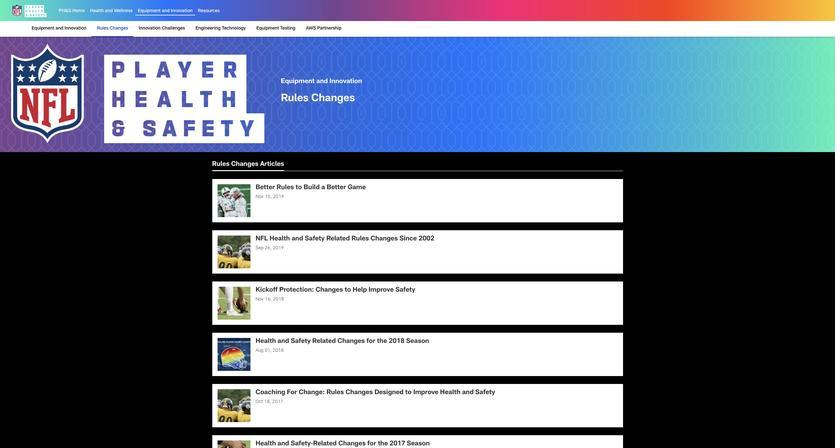 Task type: locate. For each thing, give the bounding box(es) containing it.
2 vertical spatial related
[[313, 442, 337, 448]]

health and wellness link
[[90, 9, 133, 14]]

for
[[367, 339, 375, 346], [367, 442, 376, 448]]

1 vertical spatial nov
[[256, 298, 264, 303]]

0 vertical spatial season
[[406, 339, 429, 346]]

equipment inside equipment and innovation link
[[32, 26, 54, 31]]

0 horizontal spatial equipment and innovation link
[[32, 21, 89, 36]]

banner containing ph&s home
[[0, 0, 835, 37]]

2 better from the left
[[327, 185, 346, 192]]

improve
[[369, 288, 394, 294], [413, 391, 438, 397]]

to left the help
[[345, 288, 351, 294]]

0 horizontal spatial equipment and innovation
[[32, 26, 86, 31]]

0 vertical spatial equipment and innovation link
[[138, 9, 193, 14]]

17 040_nfl_hs_tomlin_rules_60_assembly_04 6 e1508346514493 300x163 image left oct
[[217, 390, 250, 423]]

2019 right 10,
[[273, 195, 284, 200]]

better right a
[[327, 185, 346, 192]]

sep
[[256, 247, 263, 251]]

1 horizontal spatial better
[[327, 185, 346, 192]]

1 vertical spatial the
[[378, 442, 388, 448]]

1 17 040_nfl_hs_tomlin_rules_60_assembly_04 6 e1508346514493 300x163 image from the top
[[217, 236, 250, 269]]

nov
[[256, 195, 264, 200], [256, 298, 264, 303]]

better up 10,
[[256, 185, 275, 192]]

0 horizontal spatial better
[[256, 185, 275, 192]]

1 vertical spatial equipment and innovation link
[[32, 21, 89, 36]]

2017
[[272, 401, 283, 405], [390, 442, 405, 448]]

a detail view of an nfl football during an nfl football game between the minnesota vikings and the new york giants on monday, oct. 3, 2016, in minneapolis. minnesota won 24-10. (aaron m. sprecher via ap) image
[[217, 442, 250, 449]]

1 vertical spatial equipment and innovation
[[32, 26, 86, 31]]

1 vertical spatial rules changes
[[281, 94, 355, 104]]

17 040_nfl_hs_tomlin_rules_60_assembly_04 6 e1508346514493 300x163 image for coaching for change: rules changes designed to improve health and safety
[[217, 390, 250, 423]]

health inside "link"
[[256, 442, 276, 448]]

resources link
[[198, 9, 220, 14]]

equipment for the top equipment and innovation link
[[138, 9, 161, 14]]

0 horizontal spatial 2017
[[272, 401, 283, 405]]

0 horizontal spatial rules changes
[[97, 26, 128, 31]]

home
[[72, 9, 85, 14]]

health for health and safety related changes for the 2018 season
[[256, 339, 276, 346]]

17 040_nfl_hs_tomlin_rules_60_assembly_04 6 e1508346514493 300x163 image
[[217, 236, 250, 269], [217, 390, 250, 423]]

better
[[256, 185, 275, 192], [327, 185, 346, 192]]

2002
[[419, 236, 434, 243]]

related inside health and safety-related changes for the 2017 season "link"
[[313, 442, 337, 448]]

1 vertical spatial 17 040_nfl_hs_tomlin_rules_60_assembly_04 6 e1508346514493 300x163 image
[[217, 390, 250, 423]]

health
[[90, 9, 104, 14], [270, 236, 290, 243], [256, 339, 276, 346], [440, 391, 460, 397], [256, 442, 276, 448]]

1 horizontal spatial improve
[[413, 391, 438, 397]]

wellness
[[114, 9, 133, 14]]

2 nov from the top
[[256, 298, 264, 303]]

0 vertical spatial 2017
[[272, 401, 283, 405]]

safety-
[[291, 442, 313, 448]]

1 horizontal spatial 2017
[[390, 442, 405, 448]]

2 vertical spatial equipment and innovation
[[281, 79, 362, 85]]

17 040_nfl_hs_tomlin_rules_60_assembly_04 6 e1508346514493 300x163 image left sep
[[217, 236, 250, 269]]

banner
[[0, 0, 835, 37]]

engineering technology link
[[193, 21, 248, 36]]

and
[[105, 9, 113, 14], [162, 9, 170, 14], [56, 26, 63, 31], [316, 79, 328, 85], [292, 236, 303, 243], [278, 339, 289, 346], [462, 391, 474, 397], [278, 442, 289, 448]]

innovation challenges
[[139, 26, 185, 31]]

equipment inside equipment testing link
[[256, 26, 279, 31]]

engineering
[[196, 26, 221, 31]]

for for 2018
[[367, 339, 375, 346]]

equipment and innovation link
[[138, 9, 193, 14], [32, 21, 89, 36]]

changes inside "link"
[[338, 442, 366, 448]]

2018
[[273, 298, 284, 303], [389, 339, 405, 346], [273, 349, 284, 354]]

1 vertical spatial for
[[367, 442, 376, 448]]

0 vertical spatial equipment and innovation
[[138, 9, 193, 14]]

equipment and innovation link down the ph&s
[[32, 21, 89, 36]]

equipment testing
[[256, 26, 295, 31]]

season
[[406, 339, 429, 346], [407, 442, 430, 448]]

2 17 040_nfl_hs_tomlin_rules_60_assembly_04 6 e1508346514493 300x163 image from the top
[[217, 390, 250, 423]]

articles
[[260, 162, 284, 168]]

0 vertical spatial 2019
[[273, 195, 284, 200]]

nov left 10,
[[256, 195, 264, 200]]

season for health and safety related changes for the 2018 season
[[406, 339, 429, 346]]

testing
[[280, 26, 295, 31]]

build
[[304, 185, 320, 192]]

related
[[326, 236, 350, 243], [312, 339, 336, 346], [313, 442, 337, 448]]

to left build
[[296, 185, 302, 192]]

equipment and innovation inside page main content main content
[[281, 79, 362, 85]]

screen shot 2018 08 02 at 4.35.10 pm 1024x560 image
[[217, 339, 250, 372]]

1 vertical spatial season
[[407, 442, 430, 448]]

18,
[[264, 401, 271, 405]]

0 horizontal spatial improve
[[369, 288, 394, 294]]

equipment and innovation link up innovation challenges
[[138, 9, 193, 14]]

0 vertical spatial related
[[326, 236, 350, 243]]

ph&s home link
[[59, 9, 85, 14]]

safety
[[305, 236, 325, 243], [395, 288, 415, 294], [291, 339, 311, 346], [475, 391, 495, 397]]

engineering technology
[[196, 26, 246, 31]]

rules changes
[[97, 26, 128, 31], [281, 94, 355, 104]]

protection:
[[279, 288, 314, 294]]

1 horizontal spatial equipment and innovation link
[[138, 9, 193, 14]]

2 vertical spatial to
[[405, 391, 412, 397]]

1 vertical spatial related
[[312, 339, 336, 346]]

season inside "link"
[[407, 442, 430, 448]]

2019
[[273, 195, 284, 200], [273, 247, 284, 251]]

0 horizontal spatial to
[[296, 185, 302, 192]]

0 vertical spatial 2018
[[273, 298, 284, 303]]

innovation inside page main content main content
[[330, 79, 362, 85]]

to
[[296, 185, 302, 192], [345, 288, 351, 294], [405, 391, 412, 397]]

1 horizontal spatial rules changes
[[281, 94, 355, 104]]

equipment and innovation
[[138, 9, 193, 14], [32, 26, 86, 31], [281, 79, 362, 85]]

the inside "link"
[[378, 442, 388, 448]]

2 horizontal spatial equipment and innovation
[[281, 79, 362, 85]]

1 horizontal spatial equipment and innovation
[[138, 9, 193, 14]]

changes
[[110, 26, 128, 31], [311, 94, 355, 104], [231, 162, 258, 168], [371, 236, 398, 243], [316, 288, 343, 294], [338, 339, 365, 346], [346, 391, 373, 397], [338, 442, 366, 448]]

resources
[[198, 9, 220, 14]]

ph&s home
[[59, 9, 85, 14]]

for for 2017
[[367, 442, 376, 448]]

health for health and safety-related changes for the 2017 season
[[256, 442, 276, 448]]

2019 for rules
[[273, 195, 284, 200]]

to right designed
[[405, 391, 412, 397]]

innovation
[[171, 9, 193, 14], [64, 26, 86, 31], [139, 26, 161, 31], [330, 79, 362, 85]]

0 vertical spatial nov
[[256, 195, 264, 200]]

10,
[[265, 195, 272, 200]]

2019 right 26,
[[273, 247, 284, 251]]

technology
[[222, 26, 246, 31]]

1 horizontal spatial to
[[345, 288, 351, 294]]

equipment
[[138, 9, 161, 14], [32, 26, 54, 31], [256, 26, 279, 31], [281, 79, 315, 85]]

0 vertical spatial 17 040_nfl_hs_tomlin_rules_60_assembly_04 6 e1508346514493 300x163 image
[[217, 236, 250, 269]]

rules
[[97, 26, 109, 31], [281, 94, 309, 104], [212, 162, 229, 168], [277, 185, 294, 192], [352, 236, 369, 243], [327, 391, 344, 397]]

for inside "link"
[[367, 442, 376, 448]]

0 vertical spatial rules changes
[[97, 26, 128, 31]]

health and safety-related changes for the 2017 season
[[256, 442, 430, 448]]

1 nov from the top
[[256, 195, 264, 200]]

aws
[[306, 26, 316, 31]]

since
[[400, 236, 417, 243]]

2 horizontal spatial to
[[405, 391, 412, 397]]

0 vertical spatial for
[[367, 339, 375, 346]]

sep 26, 2019
[[256, 247, 284, 251]]

toub new hero 1024x576 image
[[217, 287, 250, 320]]

2 vertical spatial 2018
[[273, 349, 284, 354]]

1 vertical spatial 2017
[[390, 442, 405, 448]]

rules changes inside page main content main content
[[281, 94, 355, 104]]

the
[[377, 339, 387, 346], [378, 442, 388, 448]]

nov left the 16,
[[256, 298, 264, 303]]

oct 18, 2017
[[256, 401, 283, 405]]

and inside "link"
[[278, 442, 289, 448]]

0 vertical spatial the
[[377, 339, 387, 346]]

help
[[353, 288, 367, 294]]

1 vertical spatial 2019
[[273, 247, 284, 251]]



Task type: vqa. For each thing, say whether or not it's contained in the screenshot.
the topmost the analytics
no



Task type: describe. For each thing, give the bounding box(es) containing it.
1 vertical spatial improve
[[413, 391, 438, 397]]

game
[[348, 185, 366, 192]]

0 vertical spatial to
[[296, 185, 302, 192]]

equipment and innovation for the top equipment and innovation link
[[138, 9, 193, 14]]

nov for better rules to build a better game
[[256, 195, 264, 200]]

0 vertical spatial improve
[[369, 288, 394, 294]]

2018 for kickoff protection: changes to help improve safety
[[273, 298, 284, 303]]

related for safety
[[312, 339, 336, 346]]

16,
[[265, 298, 272, 303]]

equipment inside page main content main content
[[281, 79, 315, 85]]

nfl health and safety related rules changes since 2002
[[256, 236, 434, 243]]

equipment testing link
[[254, 21, 298, 36]]

health and safety related changes for the 2018 season
[[256, 339, 429, 346]]

2018 for health and safety related changes for the 2018 season
[[273, 349, 284, 354]]

innovation challenges link
[[136, 21, 188, 36]]

equipment and innovation image
[[0, 37, 276, 153]]

01,
[[265, 349, 271, 354]]

1 better from the left
[[256, 185, 275, 192]]

1 vertical spatial to
[[345, 288, 351, 294]]

the for 2017
[[378, 442, 388, 448]]

nov for kickoff protection: changes to help improve safety
[[256, 298, 264, 303]]

player health and safety logo image
[[11, 3, 48, 18]]

2017 inside "link"
[[390, 442, 405, 448]]

better rules to build a better game
[[256, 185, 366, 192]]

coaching
[[256, 391, 285, 397]]

health and wellness
[[90, 9, 133, 14]]

for
[[287, 391, 297, 397]]

related for safety-
[[313, 442, 337, 448]]

a
[[321, 185, 325, 192]]

page main content main content
[[0, 37, 835, 449]]

aws partnership
[[306, 26, 341, 31]]

rules changes link
[[94, 21, 131, 36]]

aug 01, 2018
[[256, 349, 284, 354]]

nfl
[[256, 236, 268, 243]]

health and safety-related changes for the 2017 season link
[[212, 436, 623, 449]]

kickoff protection: changes to help improve safety
[[256, 288, 415, 294]]

season for health and safety-related changes for the 2017 season
[[407, 442, 430, 448]]

challenges
[[162, 26, 185, 31]]

aws partnership link
[[303, 21, 344, 36]]

equipment for equipment testing link
[[256, 26, 279, 31]]

partnership
[[317, 26, 341, 31]]

designed
[[375, 391, 404, 397]]

miami dolphins quarterback ryan fitzpatrick, center, celebrates a touchdown with adam shaheen. image
[[217, 185, 250, 218]]

the for 2018
[[377, 339, 387, 346]]

26,
[[265, 247, 272, 251]]

rules changes articles
[[212, 162, 284, 168]]

change:
[[299, 391, 325, 397]]

coaching for change: rules changes designed to improve health and safety
[[256, 391, 495, 397]]

1 vertical spatial 2018
[[389, 339, 405, 346]]

kickoff
[[256, 288, 278, 294]]

nov 16, 2018
[[256, 298, 284, 303]]

equipment and innovation for leftmost equipment and innovation link
[[32, 26, 86, 31]]

17 040_nfl_hs_tomlin_rules_60_assembly_04 6 e1508346514493 300x163 image for nfl health and safety related rules changes since 2002
[[217, 236, 250, 269]]

ph&s
[[59, 9, 71, 14]]

health for health and wellness
[[90, 9, 104, 14]]

oct
[[256, 401, 263, 405]]

equipment for leftmost equipment and innovation link
[[32, 26, 54, 31]]

nov 10, 2019
[[256, 195, 284, 200]]

aug
[[256, 349, 264, 354]]

2019 for health
[[273, 247, 284, 251]]



